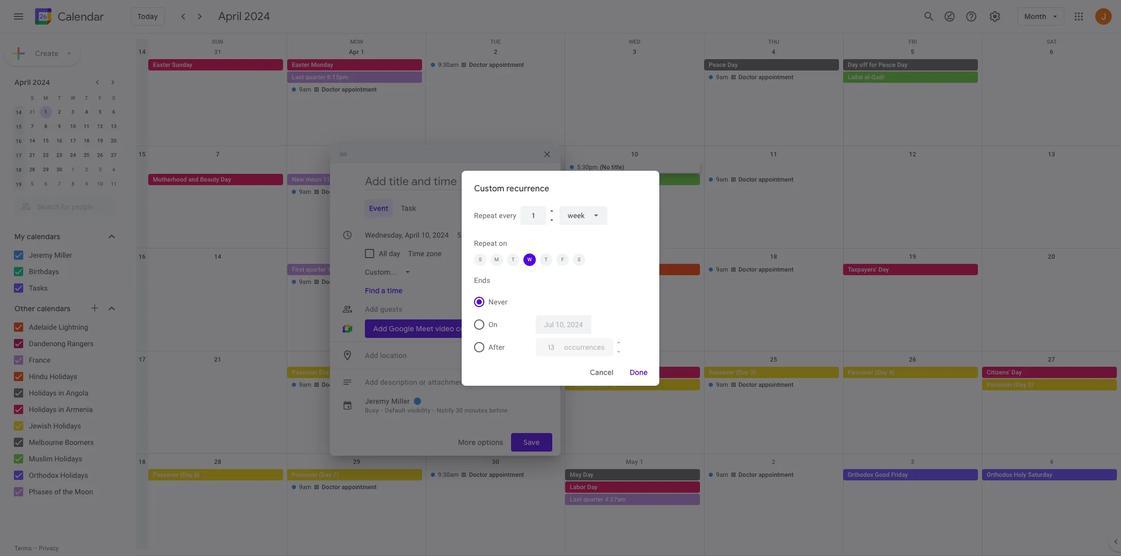 Task type: locate. For each thing, give the bounding box(es) containing it.
1 9:30am from the top
[[438, 61, 459, 68]]

2 easter from the left
[[292, 61, 309, 68]]

1 horizontal spatial w
[[527, 257, 532, 262]]

0 horizontal spatial may
[[570, 471, 582, 479]]

1 vertical spatial 9:30am
[[438, 279, 459, 286]]

5 left may 6 element
[[31, 181, 34, 187]]

9 right may 8 element
[[85, 181, 88, 187]]

0 vertical spatial 30
[[56, 167, 62, 172]]

1 horizontal spatial orthodox
[[848, 471, 873, 479]]

calendars up adelaide lightning
[[37, 304, 71, 313]]

3 right may 2 element
[[99, 167, 102, 172]]

(day left 2)
[[597, 381, 609, 388]]

1 repeat from the top
[[474, 211, 497, 220]]

2 vertical spatial 19
[[909, 253, 916, 261]]

0 vertical spatial 21
[[29, 152, 35, 158]]

0 vertical spatial 5
[[911, 48, 914, 56]]

row
[[136, 33, 1121, 49], [136, 44, 1121, 146], [12, 91, 120, 105], [12, 105, 120, 119], [12, 119, 120, 134], [12, 134, 120, 148], [136, 146, 1121, 249], [12, 148, 120, 163], [12, 163, 120, 177], [12, 177, 120, 191], [136, 249, 1121, 351], [136, 351, 1121, 454], [136, 454, 1121, 556]]

18 element
[[80, 135, 93, 147]]

0 horizontal spatial 27
[[111, 152, 117, 158]]

0 horizontal spatial april 2024
[[14, 78, 50, 87]]

1 vertical spatial 28
[[214, 459, 221, 466]]

may 1 element
[[67, 164, 79, 176]]

april 2024 up 'march 31' element
[[14, 78, 50, 87]]

may 9 element
[[80, 178, 93, 190]]

row containing s
[[12, 91, 120, 105]]

2 vertical spatial 17
[[138, 356, 146, 363]]

1
[[361, 48, 364, 56], [44, 109, 47, 115], [71, 167, 74, 172], [640, 459, 643, 466]]

1 vertical spatial 21
[[214, 356, 221, 363]]

easter left monday
[[292, 61, 309, 68]]

every
[[499, 211, 516, 220]]

other
[[14, 304, 35, 313]]

25 right 24
[[84, 152, 89, 158]]

1 left may 2 element
[[71, 167, 74, 172]]

0 vertical spatial 8
[[44, 124, 47, 129]]

grid containing 14
[[136, 33, 1121, 556]]

taxpayers' day
[[848, 266, 889, 274]]

passover (day 1) button
[[426, 367, 561, 378]]

29 element
[[40, 164, 52, 176]]

passover inside passover (day 1) full moon 4:49pm
[[431, 369, 456, 376]]

armenia
[[66, 406, 93, 414]]

20
[[111, 138, 117, 144], [1048, 253, 1055, 261]]

31 inside april 2024 grid
[[29, 109, 35, 115]]

passover (day 1) full moon 4:49pm
[[431, 369, 481, 388]]

day off for peace day lailat al-qadr
[[848, 61, 907, 81]]

friday
[[891, 471, 908, 479]]

citizens'
[[987, 369, 1010, 376]]

0 vertical spatial 27
[[111, 152, 117, 158]]

0 horizontal spatial 6
[[44, 181, 47, 187]]

0 horizontal spatial 31
[[29, 109, 35, 115]]

Monday checkbox
[[491, 253, 503, 266]]

appointment inside the doctor appointment button
[[489, 213, 524, 220]]

tasks
[[29, 284, 48, 292]]

sun
[[212, 39, 223, 45]]

cell containing easter monday
[[287, 59, 426, 96]]

may for may day labor day last quarter 4:27am
[[570, 471, 582, 479]]

1 horizontal spatial 22
[[353, 356, 360, 363]]

0 horizontal spatial 29
[[43, 167, 49, 172]]

2 horizontal spatial 9
[[494, 151, 497, 158]]

t up 16 element
[[58, 95, 61, 101]]

1 vertical spatial 27
[[1048, 356, 1055, 363]]

10 inside grid
[[631, 151, 638, 158]]

s up rama
[[577, 257, 581, 262]]

saturday
[[1028, 471, 1052, 479]]

1 vertical spatial 2024
[[33, 78, 50, 87]]

easter left sunday
[[153, 61, 170, 68]]

(day left 5) at right
[[1014, 381, 1026, 388]]

apr 1
[[349, 48, 364, 56]]

13 element
[[107, 120, 120, 133]]

0 horizontal spatial 7
[[31, 124, 34, 129]]

17
[[70, 138, 76, 144], [16, 153, 22, 158], [138, 356, 146, 363]]

4:49pm
[[460, 381, 481, 388]]

w inside april 2024 grid
[[71, 95, 75, 101]]

may inside may day labor day last quarter 4:27am
[[570, 471, 582, 479]]

0 horizontal spatial easter
[[153, 61, 170, 68]]

genocide remembrance day passover (day 2)
[[570, 369, 649, 388]]

may 5 element
[[26, 178, 38, 190]]

26 up passover (day 4) button on the bottom of page
[[909, 356, 916, 363]]

m up 1 cell
[[44, 95, 48, 101]]

(day left 3)
[[736, 369, 748, 376]]

holidays up the holidays in angola
[[49, 373, 77, 381]]

(day inside passover (day 1) full moon 4:49pm
[[458, 369, 470, 376]]

armenian
[[431, 266, 458, 274]]

orthodox for orthodox holidays
[[29, 471, 58, 480]]

2 repeat from the top
[[474, 239, 497, 247]]

0 horizontal spatial 9
[[58, 124, 61, 129]]

1 vertical spatial 15
[[43, 138, 49, 144]]

0 vertical spatial quarter
[[305, 74, 325, 81]]

11 for 11 element
[[84, 124, 89, 129]]

0 horizontal spatial orthodox
[[29, 471, 58, 480]]

last down labor
[[570, 496, 582, 503]]

doctor appointment inside button
[[469, 213, 524, 220]]

6 up 13 element
[[112, 109, 115, 115]]

row containing 5
[[12, 177, 120, 191]]

time
[[408, 250, 425, 258]]

22 inside 22 element
[[43, 152, 49, 158]]

new moon 11:21am button
[[287, 174, 422, 185]]

9:30am for 30
[[438, 471, 459, 479]]

1 horizontal spatial 26
[[909, 356, 916, 363]]

easter inside easter monday last quarter 8:15pm
[[292, 61, 309, 68]]

0 vertical spatial f
[[99, 95, 101, 101]]

(day for 7)
[[319, 471, 332, 479]]

19 left may 5 element
[[16, 181, 22, 187]]

30
[[56, 167, 62, 172], [492, 459, 499, 466]]

(day inside passover (day 4) button
[[875, 369, 887, 376]]

(day inside passover (day 6) button
[[180, 471, 193, 479]]

passover (day 2) button
[[565, 379, 700, 390]]

11
[[84, 124, 89, 129], [770, 151, 777, 158], [111, 181, 117, 187]]

easter for easter monday last quarter 8:15pm
[[292, 61, 309, 68]]

2 peace from the left
[[878, 61, 896, 68]]

1 horizontal spatial 25
[[770, 356, 777, 363]]

20 element
[[107, 135, 120, 147]]

0 horizontal spatial 20
[[111, 138, 117, 144]]

None search field
[[0, 194, 128, 216]]

row containing 7
[[12, 119, 120, 134]]

Sunday checkbox
[[474, 253, 486, 266]]

2 horizontal spatial 17
[[138, 356, 146, 363]]

cell containing first quarter 12:13pm
[[287, 264, 426, 289]]

my
[[14, 232, 25, 241]]

a
[[381, 286, 385, 295]]

day inside genocide remembrance day passover (day 2)
[[639, 369, 649, 376]]

in left angola
[[58, 389, 64, 397]]

orthodox down muslim
[[29, 471, 58, 480]]

2 vertical spatial 10
[[97, 181, 103, 187]]

good
[[875, 471, 890, 479]]

15 for 1
[[16, 124, 22, 129]]

may up may day button
[[626, 459, 638, 466]]

8 right may 7 'element'
[[71, 181, 74, 187]]

22 up passover eve button
[[353, 356, 360, 363]]

5 down fri
[[911, 48, 914, 56]]

cell containing armenian cinema day
[[426, 264, 565, 289]]

cell containing genocide remembrance day
[[565, 367, 704, 404]]

grid
[[136, 33, 1121, 556]]

2 horizontal spatial 5
[[911, 48, 914, 56]]

1 horizontal spatial 6
[[112, 109, 115, 115]]

9 up chaitra sukhladi button
[[494, 151, 497, 158]]

Occurrence count number field
[[544, 338, 558, 356]]

1 horizontal spatial f
[[561, 257, 564, 262]]

1 horizontal spatial 29
[[353, 459, 360, 466]]

calendars up jeremy
[[27, 232, 60, 241]]

1 vertical spatial 26
[[909, 356, 916, 363]]

4 up orthodox holy saturday button
[[1050, 459, 1053, 466]]

recurrence
[[506, 183, 549, 194]]

0 horizontal spatial 21
[[29, 152, 35, 158]]

in down the holidays in angola
[[58, 406, 64, 414]]

orthodox for orthodox good friday
[[848, 471, 873, 479]]

passover left 6)
[[153, 471, 178, 479]]

(day inside genocide remembrance day passover (day 2)
[[597, 381, 609, 388]]

passover left eve
[[292, 369, 317, 376]]

2 vertical spatial 8
[[71, 181, 74, 187]]

easter
[[153, 61, 170, 68], [292, 61, 309, 68]]

0 vertical spatial m
[[44, 95, 48, 101]]

1 horizontal spatial m
[[494, 257, 499, 262]]

quarter down monday
[[305, 74, 325, 81]]

orthodox left holy
[[987, 471, 1012, 479]]

1 vertical spatial 8
[[355, 151, 359, 158]]

my calendars
[[14, 232, 60, 241]]

13 inside grid
[[1048, 151, 1055, 158]]

passover down citizens'
[[987, 381, 1012, 388]]

0 horizontal spatial 30
[[56, 167, 62, 172]]

1 horizontal spatial 5
[[99, 109, 102, 115]]

13 inside april 2024 grid
[[111, 124, 117, 129]]

1 horizontal spatial 10
[[97, 181, 103, 187]]

w right t option
[[527, 257, 532, 262]]

terms link
[[14, 545, 32, 552]]

6 right may 5 element
[[44, 181, 47, 187]]

cell containing peace day
[[704, 59, 843, 96]]

27 inside grid
[[1048, 356, 1055, 363]]

cell containing passover (day 1)
[[426, 367, 565, 404]]

15 inside grid
[[138, 151, 146, 158]]

9:30am
[[438, 61, 459, 68], [438, 279, 459, 286], [438, 471, 459, 479]]

0 horizontal spatial last
[[292, 74, 304, 81]]

find a time button
[[361, 282, 407, 300]]

26 right 25 element
[[97, 152, 103, 158]]

passover for passover eve
[[292, 369, 317, 376]]

1 in from the top
[[58, 389, 64, 397]]

(day for 4)
[[875, 369, 887, 376]]

tab list
[[338, 199, 552, 218]]

cell
[[287, 59, 426, 96], [565, 59, 704, 96], [704, 59, 843, 96], [843, 59, 982, 96], [982, 59, 1121, 96], [287, 162, 426, 223], [426, 162, 565, 223], [565, 162, 704, 223], [843, 162, 982, 223], [982, 162, 1121, 223], [148, 264, 287, 289], [287, 264, 426, 289], [426, 264, 565, 289], [982, 264, 1121, 289], [148, 367, 287, 404], [287, 367, 426, 404], [426, 367, 565, 404], [565, 367, 704, 404], [704, 367, 843, 404], [982, 367, 1121, 404], [287, 469, 426, 506], [565, 469, 704, 506]]

28 up passover (day 6) button
[[214, 459, 221, 466]]

holidays up the
[[60, 471, 88, 480]]

1 vertical spatial moon
[[442, 381, 458, 388]]

f right the t checkbox
[[561, 257, 564, 262]]

1 vertical spatial in
[[58, 406, 64, 414]]

doctor
[[469, 61, 487, 68], [738, 74, 757, 81], [322, 86, 340, 93], [738, 176, 757, 183], [322, 188, 340, 196], [469, 213, 487, 220], [738, 266, 757, 274], [322, 279, 340, 286], [469, 279, 487, 286], [322, 381, 340, 388], [738, 381, 757, 388], [469, 471, 487, 479], [738, 471, 757, 479], [322, 484, 340, 491]]

in for angola
[[58, 389, 64, 397]]

8 up new moon 11:21am button
[[355, 151, 359, 158]]

row containing 21
[[12, 148, 120, 163]]

moon inside button
[[306, 176, 322, 183]]

10 for 10 element
[[70, 124, 76, 129]]

22 left 23
[[43, 152, 49, 158]]

(day inside citizens' day passover (day 5)
[[1014, 381, 1026, 388]]

march 31 element
[[26, 106, 38, 118]]

may up labor
[[570, 471, 582, 479]]

20 inside grid
[[111, 138, 117, 144]]

s up 'march 31' element
[[31, 95, 34, 101]]

1 vertical spatial 31
[[29, 109, 35, 115]]

3 9:30am from the top
[[438, 471, 459, 479]]

holidays for orthodox
[[60, 471, 88, 480]]

t inside checkbox
[[544, 257, 548, 262]]

2
[[494, 48, 497, 56], [58, 109, 61, 115], [85, 167, 88, 172], [772, 459, 775, 466]]

repeat left every
[[474, 211, 497, 220]]

1 vertical spatial 17
[[16, 153, 22, 158]]

31
[[214, 48, 221, 56], [29, 109, 35, 115]]

passover down genocide
[[570, 381, 595, 388]]

1 easter from the left
[[153, 61, 170, 68]]

cell containing passover (day 7)
[[287, 469, 426, 506]]

1 horizontal spatial april
[[218, 9, 242, 24]]

holidays down melbourne boomers
[[54, 455, 82, 463]]

last quarter 8:15pm button
[[287, 72, 422, 83]]

calendars
[[27, 232, 60, 241], [37, 304, 71, 313]]

may 7 element
[[53, 178, 66, 190]]

(day left 4)
[[875, 369, 887, 376]]

28 left 29 element
[[29, 167, 35, 172]]

quarter down labor
[[583, 496, 603, 503]]

11 for may 11 element
[[111, 181, 117, 187]]

f inside april 2024 grid
[[99, 95, 101, 101]]

1 horizontal spatial 19
[[97, 138, 103, 144]]

qadr
[[871, 74, 885, 81]]

(day inside the passover (day 3) button
[[736, 369, 748, 376]]

15 for 31
[[138, 151, 146, 158]]

(day inside passover (day 7) button
[[319, 471, 332, 479]]

passover inside citizens' day passover (day 5)
[[987, 381, 1012, 388]]

first
[[292, 266, 304, 274]]

2 vertical spatial 5
[[31, 181, 34, 187]]

0 vertical spatial 13
[[111, 124, 117, 129]]

last inside may day labor day last quarter 4:27am
[[570, 496, 582, 503]]

2 vertical spatial 11
[[111, 181, 117, 187]]

quarter inside easter monday last quarter 8:15pm
[[305, 74, 325, 81]]

2 9:30am from the top
[[438, 279, 459, 286]]

9
[[58, 124, 61, 129], [494, 151, 497, 158], [85, 181, 88, 187]]

in
[[58, 389, 64, 397], [58, 406, 64, 414]]

all
[[379, 250, 387, 258]]

2)
[[611, 381, 617, 388]]

row containing sun
[[136, 33, 1121, 49]]

new
[[292, 176, 304, 183]]

(day for 1)
[[458, 369, 470, 376]]

my calendars button
[[2, 229, 128, 245]]

1 vertical spatial 11
[[770, 151, 777, 158]]

1 horizontal spatial 30
[[492, 459, 499, 466]]

task button
[[397, 199, 420, 218]]

1 horizontal spatial 21
[[214, 356, 221, 363]]

2 vertical spatial quarter
[[583, 496, 603, 503]]

27 right 26 element
[[111, 152, 117, 158]]

passover up full
[[431, 369, 456, 376]]

w inside checkbox
[[527, 257, 532, 262]]

passover for passover (day 4)
[[848, 369, 873, 376]]

12
[[97, 124, 103, 129], [909, 151, 916, 158]]

5 up 12 element
[[99, 109, 102, 115]]

moon right new
[[306, 176, 322, 183]]

calendars for other calendars
[[37, 304, 71, 313]]

1 inside 1 cell
[[44, 109, 47, 115]]

0 vertical spatial 26
[[97, 152, 103, 158]]

2 horizontal spatial 10
[[631, 151, 638, 158]]

moon right full
[[442, 381, 458, 388]]

genocide
[[570, 369, 596, 376]]

april up 'march 31' element
[[14, 78, 31, 87]]

3 down wed
[[633, 48, 636, 56]]

19 up taxpayers' day button
[[909, 253, 916, 261]]

–
[[33, 545, 37, 552]]

16 inside 16 element
[[56, 138, 62, 144]]

s inside option
[[577, 257, 581, 262]]

0 horizontal spatial 8
[[44, 124, 47, 129]]

9 inside may 9 element
[[85, 181, 88, 187]]

7 right may 6 element
[[58, 181, 61, 187]]

cell containing passover (day 3)
[[704, 367, 843, 404]]

Date on which the recurrence ends text field
[[544, 315, 583, 334]]

row containing 17
[[136, 351, 1121, 454]]

calendar
[[58, 10, 104, 24]]

orthodox inside other calendars list
[[29, 471, 58, 480]]

s up cinema on the left
[[479, 257, 482, 262]]

t left w checkbox
[[512, 257, 515, 262]]

29 up passover (day 7) button
[[353, 459, 360, 466]]

row containing 18
[[136, 454, 1121, 556]]

1 horizontal spatial 31
[[214, 48, 221, 56]]

other calendars list
[[2, 319, 128, 500]]

25 up the passover (day 3) button
[[770, 356, 777, 363]]

2 in from the top
[[58, 406, 64, 414]]

repeat up s checkbox
[[474, 239, 497, 247]]

1 vertical spatial last
[[570, 496, 582, 503]]

april up sun
[[218, 9, 242, 24]]

option group containing never
[[470, 291, 647, 358]]

1 vertical spatial may
[[570, 471, 582, 479]]

day
[[389, 250, 400, 258]]

the
[[63, 488, 73, 496]]

jewish holidays
[[29, 422, 81, 430]]

1 vertical spatial 25
[[770, 356, 777, 363]]

15 element
[[40, 135, 52, 147]]

cell containing new moon 11:21am
[[287, 162, 426, 223]]

(day left 7)
[[319, 471, 332, 479]]

9 left 10 element
[[58, 124, 61, 129]]

1 cell
[[39, 105, 53, 119]]

11 inside grid
[[770, 151, 777, 158]]

april 2024 up sun
[[218, 9, 270, 24]]

31 left 1 cell
[[29, 109, 35, 115]]

row containing 31
[[12, 105, 120, 119]]

Weeks to repeat number field
[[529, 206, 538, 225]]

option group
[[470, 291, 647, 358]]

passover for passover (day 7)
[[292, 471, 317, 479]]

29 right 28 'element'
[[43, 167, 49, 172]]

1 horizontal spatial moon
[[442, 381, 458, 388]]

19 right 18 "element" on the top left of the page
[[97, 138, 103, 144]]

1 vertical spatial quarter
[[306, 266, 326, 274]]

orthodox left 'good'
[[848, 471, 873, 479]]

0 horizontal spatial 17
[[16, 153, 22, 158]]

cell containing citizens' day
[[982, 367, 1121, 404]]

last left 8:15pm
[[292, 74, 304, 81]]

easter for easter sunday
[[153, 61, 170, 68]]

may 3 element
[[94, 164, 106, 176]]

0 vertical spatial 28
[[29, 167, 35, 172]]

orthodox holy saturday
[[987, 471, 1052, 479]]

taxpayers' day button
[[843, 264, 978, 276]]

0 vertical spatial in
[[58, 389, 64, 397]]

motherhood and beauty day button
[[148, 174, 283, 185]]

moon inside passover (day 1) full moon 4:49pm
[[442, 381, 458, 388]]

0 horizontal spatial peace
[[709, 61, 726, 68]]

row containing 28
[[12, 163, 120, 177]]

orthodox for orthodox holy saturday
[[987, 471, 1012, 479]]

calendar heading
[[56, 10, 104, 24]]

1 horizontal spatial peace
[[878, 61, 896, 68]]

None field
[[560, 206, 607, 225]]

0 horizontal spatial 10
[[70, 124, 76, 129]]

0 vertical spatial repeat
[[474, 211, 497, 220]]

rama
[[570, 266, 586, 274]]

1 vertical spatial calendars
[[37, 304, 71, 313]]

1 horizontal spatial last
[[570, 496, 582, 503]]

peace
[[709, 61, 726, 68], [878, 61, 896, 68]]

17 for 31
[[138, 356, 146, 363]]

f up 12 element
[[99, 95, 101, 101]]

15
[[16, 124, 22, 129], [43, 138, 49, 144], [138, 151, 146, 158]]

cell containing 5:30pm
[[565, 162, 704, 223]]

dandenong rangers
[[29, 340, 94, 348]]

t inside option
[[512, 257, 515, 262]]

2 vertical spatial 9:30am
[[438, 471, 459, 479]]

eve
[[319, 369, 329, 376]]

quarter right first
[[306, 266, 326, 274]]

8 down 1 cell
[[44, 124, 47, 129]]

w up 10 element
[[71, 95, 75, 101]]

(day for 3)
[[736, 369, 748, 376]]

may 10 element
[[94, 178, 106, 190]]

full
[[431, 381, 441, 388]]

0 vertical spatial 17
[[70, 138, 76, 144]]

0 horizontal spatial 28
[[29, 167, 35, 172]]

passover inside button
[[153, 471, 178, 479]]

sat
[[1047, 39, 1057, 45]]

ends
[[474, 276, 490, 284]]

row group
[[12, 105, 120, 191]]

6 down "sat"
[[1050, 48, 1053, 56]]

time
[[387, 286, 403, 295]]

2 horizontal spatial 6
[[1050, 48, 1053, 56]]

19 element
[[94, 135, 106, 147]]

0 horizontal spatial 19
[[16, 181, 22, 187]]

last quarter 4:27am button
[[565, 494, 700, 505]]

m up armenian cinema day button
[[494, 257, 499, 262]]

may 8 element
[[67, 178, 79, 190]]

12 inside 12 element
[[97, 124, 103, 129]]

passover left 4)
[[848, 369, 873, 376]]

sunday
[[172, 61, 192, 68]]

5 inside grid
[[911, 48, 914, 56]]

t right w checkbox
[[544, 257, 548, 262]]

27 up citizens' day button
[[1048, 356, 1055, 363]]

terms – privacy
[[14, 545, 59, 552]]

w
[[71, 95, 75, 101], [527, 257, 532, 262]]

1 horizontal spatial 17
[[70, 138, 76, 144]]

custom recurrence
[[474, 183, 549, 194]]

new moon 11:21am
[[292, 176, 347, 183]]

7 up motherhood and beauty day button
[[216, 151, 220, 158]]

row group containing 31
[[12, 105, 120, 191]]

(day left 1)
[[458, 369, 470, 376]]

7 down 'march 31' element
[[31, 124, 34, 129]]

holidays in angola
[[29, 389, 88, 397]]

calendar element
[[33, 6, 104, 29]]

1 peace from the left
[[709, 61, 726, 68]]

2 vertical spatial 9
[[85, 181, 88, 187]]

holidays up melbourne boomers
[[53, 422, 81, 430]]

easter inside button
[[153, 61, 170, 68]]

2 horizontal spatial orthodox
[[987, 471, 1012, 479]]

1 horizontal spatial 11
[[111, 181, 117, 187]]

Add title and time text field
[[365, 174, 552, 189]]

0 horizontal spatial 12
[[97, 124, 103, 129]]

26
[[97, 152, 103, 158], [909, 356, 916, 363]]

easter sunday
[[153, 61, 192, 68]]

passover left 3)
[[709, 369, 734, 376]]

0 horizontal spatial 25
[[84, 152, 89, 158]]

armenian cinema day
[[431, 266, 492, 274]]

armenian cinema day button
[[426, 264, 561, 276]]

(day left 6)
[[180, 471, 193, 479]]

1 horizontal spatial easter
[[292, 61, 309, 68]]



Task type: vqa. For each thing, say whether or not it's contained in the screenshot.
the Melbourne
yes



Task type: describe. For each thing, give the bounding box(es) containing it.
holidays for jewish
[[53, 422, 81, 430]]

remembrance
[[597, 369, 638, 376]]

passover eve button
[[287, 367, 422, 378]]

peace inside "day off for peace day lailat al-qadr"
[[878, 61, 896, 68]]

Friday checkbox
[[556, 253, 569, 266]]

(no
[[600, 164, 610, 171]]

1)
[[472, 369, 478, 376]]

passover inside genocide remembrance day passover (day 2)
[[570, 381, 595, 388]]

12 element
[[94, 120, 106, 133]]

1 up may day button
[[640, 459, 643, 466]]

0 vertical spatial 7
[[31, 124, 34, 129]]

1 vertical spatial 29
[[353, 459, 360, 466]]

may day button
[[565, 469, 700, 481]]

17 for 1
[[16, 153, 22, 158]]

al-
[[864, 74, 871, 81]]

time zone
[[408, 250, 442, 258]]

2 vertical spatial 6
[[44, 181, 47, 187]]

18 inside "element"
[[84, 138, 89, 144]]

quarter inside button
[[306, 266, 326, 274]]

f inside option
[[561, 257, 564, 262]]

passover (day 6) button
[[148, 469, 283, 481]]

my calendars list
[[2, 247, 128, 296]]

5:30pm
[[577, 164, 598, 171]]

cell containing passover eve
[[287, 367, 426, 404]]

april 2024 grid
[[10, 91, 120, 191]]

1 vertical spatial 30
[[492, 459, 499, 466]]

row containing 16
[[136, 249, 1121, 351]]

15 inside 15 element
[[43, 138, 49, 144]]

for
[[869, 61, 877, 68]]

doctor inside button
[[469, 213, 487, 220]]

1 vertical spatial 6
[[112, 109, 115, 115]]

16 element
[[53, 135, 66, 147]]

9:30am for 2
[[438, 61, 459, 68]]

t up 11 element
[[85, 95, 88, 101]]

Tuesday checkbox
[[507, 253, 519, 266]]

easter monday last quarter 8:15pm
[[292, 61, 348, 81]]

gudi
[[431, 188, 443, 196]]

25 inside grid
[[770, 356, 777, 363]]

2 horizontal spatial 7
[[216, 151, 220, 158]]

beauty
[[200, 176, 219, 183]]

Saturday checkbox
[[573, 253, 585, 266]]

france
[[29, 356, 50, 364]]

on
[[499, 239, 507, 247]]

passover for passover (day 1) full moon 4:49pm
[[431, 369, 456, 376]]

custom recurrence dialog
[[462, 171, 659, 386]]

orthodox good friday
[[848, 471, 908, 479]]

7 inside 'element'
[[58, 181, 61, 187]]

14 element
[[26, 135, 38, 147]]

25 inside april 2024 grid
[[84, 152, 89, 158]]

find
[[365, 286, 380, 295]]

orthodox holidays
[[29, 471, 88, 480]]

easter monday button
[[287, 59, 422, 71]]

tab list containing event
[[338, 199, 552, 218]]

muslim
[[29, 455, 53, 463]]

30 element
[[53, 164, 66, 176]]

row group inside april 2024 grid
[[12, 105, 120, 191]]

28 element
[[26, 164, 38, 176]]

hindu holidays
[[29, 373, 77, 381]]

fri
[[909, 39, 917, 45]]

today button
[[131, 7, 165, 26]]

row containing 15
[[136, 146, 1121, 249]]

main drawer image
[[12, 10, 25, 23]]

sukhladi
[[452, 176, 476, 183]]

26 inside april 2024 grid
[[97, 152, 103, 158]]

11:21am
[[323, 176, 347, 183]]

boomers
[[65, 439, 94, 447]]

17 element
[[67, 135, 79, 147]]

adelaide
[[29, 323, 57, 331]]

passover (day 7) button
[[287, 469, 422, 481]]

0 horizontal spatial april
[[14, 78, 31, 87]]

apr
[[349, 48, 359, 56]]

1 horizontal spatial 12
[[909, 151, 916, 158]]

0 vertical spatial 6
[[1050, 48, 1053, 56]]

lailat al-qadr button
[[843, 72, 978, 83]]

today
[[137, 12, 158, 21]]

peace inside button
[[709, 61, 726, 68]]

last inside easter monday last quarter 8:15pm
[[292, 74, 304, 81]]

first quarter 12:13pm
[[292, 266, 352, 274]]

none field inside custom recurrence dialog
[[560, 206, 607, 225]]

may 6 element
[[40, 178, 52, 190]]

holidays down hindu
[[29, 389, 57, 397]]

passover (day 6)
[[153, 471, 200, 479]]

m inside april 2024 grid
[[44, 95, 48, 101]]

done button
[[622, 360, 655, 385]]

full moon 4:49pm button
[[426, 379, 561, 390]]

citizens' day passover (day 5)
[[987, 369, 1033, 388]]

navami
[[587, 266, 608, 274]]

moon
[[75, 488, 93, 496]]

28 inside 'element'
[[29, 167, 35, 172]]

day off for peace day button
[[843, 59, 978, 71]]

holidays up jewish
[[29, 406, 57, 414]]

easter sunday button
[[148, 59, 283, 71]]

22 element
[[40, 149, 52, 162]]

21 element
[[26, 149, 38, 162]]

padwa
[[445, 188, 464, 196]]

3 up 10 element
[[71, 109, 74, 115]]

27 inside april 2024 grid
[[111, 152, 117, 158]]

passover for passover (day 6)
[[153, 471, 178, 479]]

0 horizontal spatial 2024
[[33, 78, 50, 87]]

passover (day 4)
[[848, 369, 895, 376]]

3 up orthodox good friday button at right
[[911, 459, 914, 466]]

jeremy
[[29, 251, 53, 259]]

0 vertical spatial 2024
[[244, 9, 270, 24]]

31 inside grid
[[214, 48, 221, 56]]

4 right may 3 element
[[112, 167, 115, 172]]

day inside citizens' day passover (day 5)
[[1011, 369, 1022, 376]]

passover for passover (day 3)
[[709, 369, 734, 376]]

option group inside custom recurrence dialog
[[470, 291, 647, 358]]

off
[[860, 61, 867, 68]]

lailat
[[848, 74, 863, 81]]

23
[[56, 152, 62, 158]]

26 inside grid
[[909, 356, 916, 363]]

orthodox holy saturday button
[[982, 469, 1117, 481]]

s inside checkbox
[[479, 257, 482, 262]]

cell containing may day
[[565, 469, 704, 506]]

after
[[488, 343, 505, 351]]

4 up 11 element
[[85, 109, 88, 115]]

10 for may 10 element in the left of the page
[[97, 181, 103, 187]]

3)
[[750, 369, 756, 376]]

other calendars
[[14, 304, 71, 313]]

quarter inside may day labor day last quarter 4:27am
[[583, 496, 603, 503]]

passover (day 3) button
[[704, 367, 839, 378]]

9:30am inside cell
[[438, 279, 459, 286]]

lightning
[[58, 323, 88, 331]]

monday
[[311, 61, 333, 68]]

26 element
[[94, 149, 106, 162]]

find a time
[[365, 286, 403, 295]]

repeat every
[[474, 211, 516, 220]]

task
[[401, 204, 416, 213]]

1 right apr
[[361, 48, 364, 56]]

1 inside may 1 element
[[71, 167, 74, 172]]

terms
[[14, 545, 32, 552]]

1 vertical spatial 5
[[99, 109, 102, 115]]

phases of the moon
[[29, 488, 93, 496]]

support image
[[965, 10, 978, 23]]

labor day button
[[565, 482, 700, 493]]

and
[[188, 176, 199, 183]]

21 inside grid
[[214, 356, 221, 363]]

20 inside grid
[[1048, 253, 1055, 261]]

may 11 element
[[107, 178, 120, 190]]

jeremy miller
[[29, 251, 72, 259]]

other calendars button
[[2, 301, 128, 317]]

Wednesday checkbox
[[523, 253, 536, 266]]

0 vertical spatial 9
[[58, 124, 61, 129]]

may 4 element
[[107, 164, 120, 176]]

holidays in armenia
[[29, 406, 93, 414]]

4 down thu
[[772, 48, 775, 56]]

repeat for repeat every
[[474, 211, 497, 220]]

orthodox good friday button
[[843, 469, 978, 481]]

30 inside april 2024 grid
[[56, 167, 62, 172]]

in for armenia
[[58, 406, 64, 414]]

cell containing day off for peace day
[[843, 59, 982, 96]]

23 element
[[53, 149, 66, 162]]

chaitra sukhladi gudi padwa
[[431, 176, 476, 196]]

0 vertical spatial 19
[[97, 138, 103, 144]]

holidays for muslim
[[54, 455, 82, 463]]

24 element
[[67, 149, 79, 162]]

21 inside 21 element
[[29, 152, 35, 158]]

4:27am
[[605, 496, 626, 503]]

cancel button
[[585, 360, 618, 385]]

may for may 1
[[626, 459, 638, 466]]

angola
[[66, 389, 88, 397]]

adelaide lightning
[[29, 323, 88, 331]]

m inside checkbox
[[494, 257, 499, 262]]

Thursday checkbox
[[540, 253, 552, 266]]

1 vertical spatial 22
[[353, 356, 360, 363]]

29 inside april 2024 grid
[[43, 167, 49, 172]]

s up 13 element
[[112, 95, 115, 101]]

may 2 element
[[80, 164, 93, 176]]

19 inside grid
[[909, 253, 916, 261]]

never
[[488, 298, 508, 306]]

cell containing chaitra sukhladi
[[426, 162, 565, 223]]

genocide remembrance day button
[[565, 367, 700, 378]]

25 element
[[80, 149, 93, 162]]

rama navami button
[[565, 264, 700, 276]]

(day for 6)
[[180, 471, 193, 479]]

repeat for repeat on
[[474, 239, 497, 247]]

motherhood and beauty day
[[153, 176, 231, 183]]

27 element
[[107, 149, 120, 162]]

1 vertical spatial april 2024
[[14, 78, 50, 87]]

1 horizontal spatial 28
[[214, 459, 221, 466]]

passover (day 4) button
[[843, 367, 978, 378]]

peace day
[[709, 61, 738, 68]]

0 horizontal spatial 5
[[31, 181, 34, 187]]

3 inside may 3 element
[[99, 167, 102, 172]]

2 horizontal spatial 8
[[355, 151, 359, 158]]

11 element
[[80, 120, 93, 133]]

miller
[[54, 251, 72, 259]]

privacy
[[39, 545, 59, 552]]

0 vertical spatial april 2024
[[218, 9, 270, 24]]

holidays for hindu
[[49, 373, 77, 381]]

10 element
[[67, 120, 79, 133]]

tue
[[490, 39, 501, 45]]

calendars for my calendars
[[27, 232, 60, 241]]

event
[[369, 204, 388, 213]]

passover (day 7)
[[292, 471, 339, 479]]

melbourne
[[29, 439, 63, 447]]

melbourne boomers
[[29, 439, 94, 447]]



